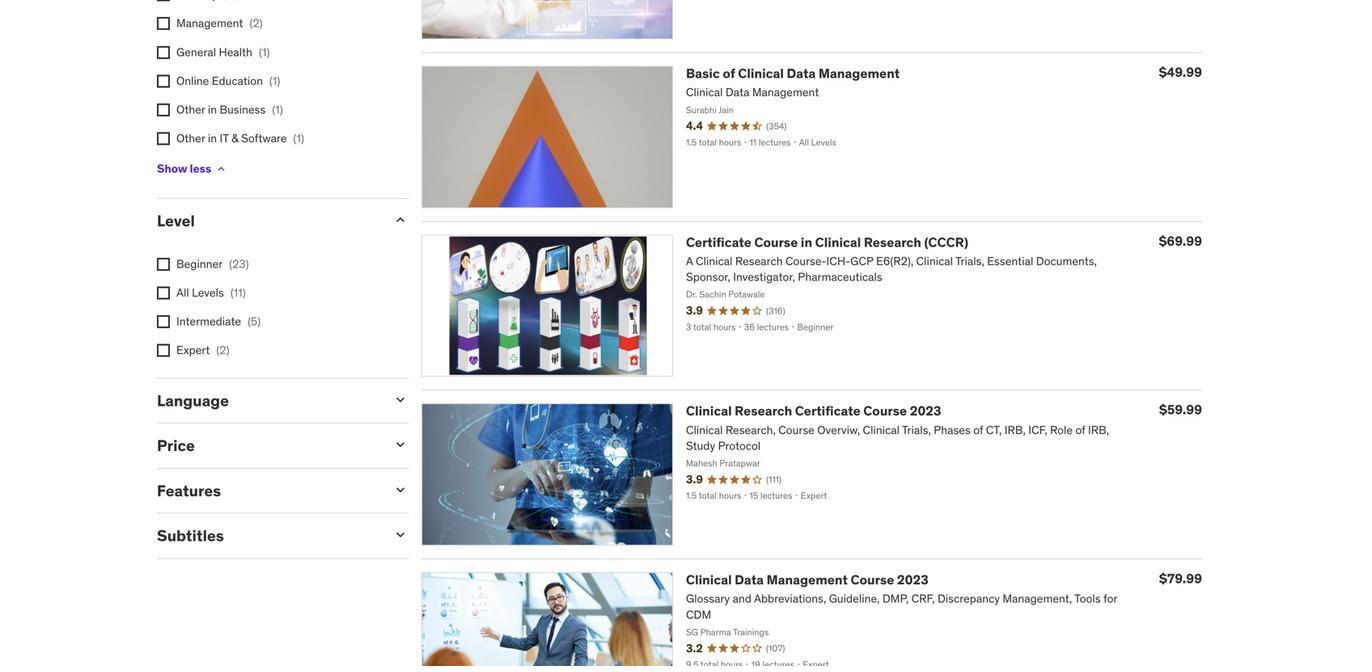 Task type: vqa. For each thing, say whether or not it's contained in the screenshot.
Research to the left
yes



Task type: describe. For each thing, give the bounding box(es) containing it.
0 vertical spatial research
[[864, 234, 921, 251]]

clinical data management course 2023 link
[[686, 572, 929, 589]]

clinical research certificate course 2023
[[686, 403, 941, 420]]

show less button
[[157, 153, 228, 185]]

features
[[157, 481, 221, 501]]

0 vertical spatial management
[[176, 16, 243, 30]]

small image for features
[[392, 482, 409, 498]]

features button
[[157, 481, 379, 501]]

2 vertical spatial management
[[767, 572, 848, 589]]

1 vertical spatial data
[[735, 572, 764, 589]]

business
[[220, 102, 266, 117]]

(5)
[[248, 314, 261, 329]]

beginner
[[176, 257, 223, 271]]

levels
[[192, 286, 224, 300]]

intermediate
[[176, 314, 241, 329]]

it
[[220, 131, 229, 146]]

other in business (1)
[[176, 102, 283, 117]]

basic
[[686, 65, 720, 82]]

xsmall image for management
[[157, 17, 170, 30]]

in for it
[[208, 131, 217, 146]]

(11)
[[230, 286, 246, 300]]

level button
[[157, 211, 379, 231]]

in for business
[[208, 102, 217, 117]]

(1) right software
[[293, 131, 304, 146]]

(1) right health
[[259, 45, 270, 59]]

small image for level
[[392, 212, 409, 228]]

2023 for clinical data management course 2023
[[897, 572, 929, 589]]

xsmall image for other
[[157, 132, 170, 145]]

(cccr)
[[924, 234, 968, 251]]

xsmall image for beginner
[[157, 258, 170, 271]]

other for other in business
[[176, 102, 205, 117]]

$69.99
[[1159, 233, 1202, 249]]

show less
[[157, 162, 211, 176]]

general health (1)
[[176, 45, 270, 59]]

(1) right education
[[269, 73, 280, 88]]

(23)
[[229, 257, 249, 271]]

course for management
[[851, 572, 894, 589]]

$59.99
[[1159, 402, 1202, 418]]

xsmall image for other
[[157, 104, 170, 116]]

other in it & software (1)
[[176, 131, 304, 146]]

xsmall image inside show less button
[[215, 163, 228, 176]]

other for other in it & software
[[176, 131, 205, 146]]

online education (1)
[[176, 73, 280, 88]]

small image for price
[[392, 437, 409, 453]]

(2) for management (2)
[[250, 16, 263, 30]]

1 horizontal spatial certificate
[[795, 403, 861, 420]]

xsmall image for expert
[[157, 344, 170, 357]]



Task type: locate. For each thing, give the bounding box(es) containing it.
1 other from the top
[[176, 102, 205, 117]]

beginner (23)
[[176, 257, 249, 271]]

$49.99
[[1159, 64, 1202, 81]]

0 vertical spatial small image
[[392, 392, 409, 408]]

(2) down intermediate (5)
[[216, 343, 229, 358]]

2 small image from the top
[[392, 437, 409, 453]]

0 vertical spatial (2)
[[250, 16, 263, 30]]

basic of clinical data management
[[686, 65, 900, 82]]

xsmall image for all
[[157, 287, 170, 300]]

1 horizontal spatial data
[[787, 65, 816, 82]]

xsmall image left all
[[157, 287, 170, 300]]

xsmall image
[[157, 17, 170, 30], [157, 132, 170, 145], [215, 163, 228, 176], [157, 258, 170, 271], [157, 287, 170, 300], [157, 316, 170, 329], [157, 344, 170, 357]]

2 small image from the top
[[392, 482, 409, 498]]

(1) up software
[[272, 102, 283, 117]]

1 vertical spatial small image
[[392, 482, 409, 498]]

1 vertical spatial in
[[208, 131, 217, 146]]

basic of clinical data management link
[[686, 65, 900, 82]]

1 vertical spatial small image
[[392, 437, 409, 453]]

0 vertical spatial course
[[754, 234, 798, 251]]

all levels (11)
[[176, 286, 246, 300]]

1 vertical spatial research
[[735, 403, 792, 420]]

xsmall image up the show
[[157, 132, 170, 145]]

2 other from the top
[[176, 131, 205, 146]]

1 vertical spatial 2023
[[897, 572, 929, 589]]

management (2)
[[176, 16, 263, 30]]

subtitles
[[157, 526, 224, 546]]

management
[[176, 16, 243, 30], [819, 65, 900, 82], [767, 572, 848, 589]]

1 horizontal spatial (2)
[[250, 16, 263, 30]]

2 vertical spatial in
[[801, 234, 812, 251]]

(2) for expert (2)
[[216, 343, 229, 358]]

certificate course in clinical research (cccr)
[[686, 234, 968, 251]]

xsmall image left intermediate
[[157, 316, 170, 329]]

(2)
[[250, 16, 263, 30], [216, 343, 229, 358]]

0 vertical spatial data
[[787, 65, 816, 82]]

language button
[[157, 391, 379, 410]]

0 vertical spatial 2023
[[910, 403, 941, 420]]

xsmall image for general
[[157, 46, 170, 59]]

expert
[[176, 343, 210, 358]]

health
[[219, 45, 252, 59]]

xsmall image
[[157, 0, 170, 1], [157, 46, 170, 59], [157, 75, 170, 88], [157, 104, 170, 116]]

(2) up health
[[250, 16, 263, 30]]

1 vertical spatial certificate
[[795, 403, 861, 420]]

0 horizontal spatial data
[[735, 572, 764, 589]]

&
[[231, 131, 238, 146]]

xsmall image for intermediate
[[157, 316, 170, 329]]

other
[[176, 102, 205, 117], [176, 131, 205, 146]]

online
[[176, 73, 209, 88]]

4 xsmall image from the top
[[157, 104, 170, 116]]

1 horizontal spatial research
[[864, 234, 921, 251]]

software
[[241, 131, 287, 146]]

certificate
[[686, 234, 752, 251], [795, 403, 861, 420]]

1 vertical spatial other
[[176, 131, 205, 146]]

small image for subtitles
[[392, 527, 409, 543]]

1 vertical spatial course
[[863, 403, 907, 420]]

0 vertical spatial other
[[176, 102, 205, 117]]

of
[[723, 65, 735, 82]]

data
[[787, 65, 816, 82], [735, 572, 764, 589]]

other up show less button
[[176, 131, 205, 146]]

certificate course in clinical research (cccr) link
[[686, 234, 968, 251]]

clinical
[[738, 65, 784, 82], [815, 234, 861, 251], [686, 403, 732, 420], [686, 572, 732, 589]]

xsmall image left the expert
[[157, 344, 170, 357]]

3 xsmall image from the top
[[157, 75, 170, 88]]

1 small image from the top
[[392, 212, 409, 228]]

language
[[157, 391, 229, 410]]

all
[[176, 286, 189, 300]]

1 vertical spatial management
[[819, 65, 900, 82]]

in
[[208, 102, 217, 117], [208, 131, 217, 146], [801, 234, 812, 251]]

0 vertical spatial small image
[[392, 212, 409, 228]]

xsmall image right less
[[215, 163, 228, 176]]

2023
[[910, 403, 941, 420], [897, 572, 929, 589]]

less
[[190, 162, 211, 176]]

general
[[176, 45, 216, 59]]

small image
[[392, 392, 409, 408], [392, 437, 409, 453], [392, 527, 409, 543]]

subtitles button
[[157, 526, 379, 546]]

other down online
[[176, 102, 205, 117]]

0 vertical spatial in
[[208, 102, 217, 117]]

price button
[[157, 436, 379, 456]]

2 xsmall image from the top
[[157, 46, 170, 59]]

expert (2)
[[176, 343, 229, 358]]

1 vertical spatial (2)
[[216, 343, 229, 358]]

clinical data management course 2023
[[686, 572, 929, 589]]

price
[[157, 436, 195, 456]]

xsmall image left 'management (2)'
[[157, 17, 170, 30]]

level
[[157, 211, 195, 231]]

education
[[212, 73, 263, 88]]

$79.99
[[1159, 571, 1202, 587]]

0 vertical spatial certificate
[[686, 234, 752, 251]]

course for certificate
[[863, 403, 907, 420]]

2023 for clinical research certificate course 2023
[[910, 403, 941, 420]]

clinical research certificate course 2023 link
[[686, 403, 941, 420]]

0 horizontal spatial (2)
[[216, 343, 229, 358]]

1 small image from the top
[[392, 392, 409, 408]]

intermediate (5)
[[176, 314, 261, 329]]

xsmall image left beginner
[[157, 258, 170, 271]]

0 horizontal spatial certificate
[[686, 234, 752, 251]]

(1)
[[259, 45, 270, 59], [269, 73, 280, 88], [272, 102, 283, 117], [293, 131, 304, 146]]

2 vertical spatial small image
[[392, 527, 409, 543]]

course
[[754, 234, 798, 251], [863, 403, 907, 420], [851, 572, 894, 589]]

small image
[[392, 212, 409, 228], [392, 482, 409, 498]]

3 small image from the top
[[392, 527, 409, 543]]

small image for language
[[392, 392, 409, 408]]

0 horizontal spatial research
[[735, 403, 792, 420]]

1 xsmall image from the top
[[157, 0, 170, 1]]

2 vertical spatial course
[[851, 572, 894, 589]]

research
[[864, 234, 921, 251], [735, 403, 792, 420]]

xsmall image for online
[[157, 75, 170, 88]]

show
[[157, 162, 187, 176]]



